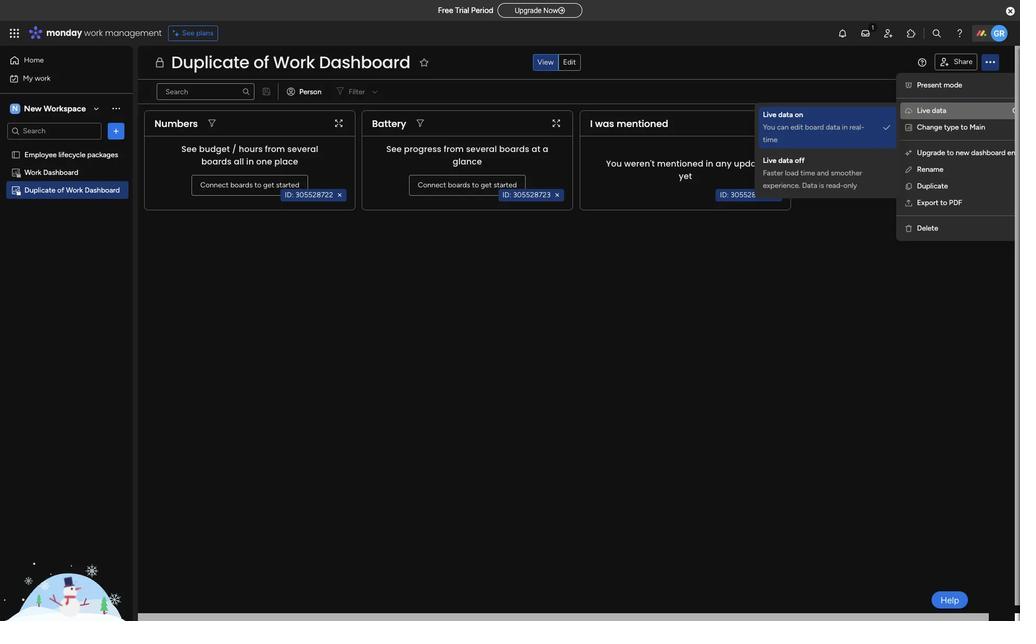 Task type: vqa. For each thing, say whether or not it's contained in the screenshot.
Remove image
yes



Task type: describe. For each thing, give the bounding box(es) containing it.
my
[[23, 74, 33, 83]]

n
[[12, 104, 18, 113]]

list box containing employee lifecycle packages
[[0, 144, 133, 339]]

dashboard
[[972, 148, 1006, 157]]

help
[[941, 595, 960, 605]]

was
[[595, 117, 614, 130]]

can
[[777, 123, 789, 132]]

battery
[[372, 117, 406, 130]]

private dashboard image for duplicate of work dashboard
[[11, 185, 21, 195]]

change type to main
[[917, 123, 986, 132]]

data right "board"
[[826, 123, 841, 132]]

all
[[234, 155, 244, 167]]

boards inside see progress from several boards at a glance
[[499, 143, 530, 155]]

data for live data
[[932, 106, 947, 115]]

live for live data on you can edit board data in real- time
[[763, 110, 777, 119]]

private dashboard image
[[154, 56, 166, 69]]

Search in workspace field
[[22, 125, 87, 137]]

workspace image
[[10, 103, 20, 114]]

present mode image
[[905, 81, 913, 90]]

management
[[105, 27, 162, 39]]

off
[[795, 156, 805, 165]]

started for numbers
[[276, 180, 299, 189]]

present mode
[[917, 81, 963, 90]]

filter
[[349, 87, 365, 96]]

work for my
[[35, 74, 51, 83]]

main
[[970, 123, 986, 132]]

2 horizontal spatial duplicate
[[917, 182, 948, 191]]

help button
[[932, 591, 968, 609]]

/
[[232, 143, 237, 155]]

0 horizontal spatial duplicate
[[24, 186, 56, 194]]

notifications image
[[838, 28, 848, 39]]

mentioned for weren't
[[657, 158, 704, 169]]

boards inside the see budget / hours from several boards all in one place
[[201, 155, 232, 167]]

display modes group
[[533, 54, 581, 71]]

0 horizontal spatial work
[[24, 168, 41, 177]]

progress
[[404, 143, 442, 155]]

delete image
[[905, 224, 913, 233]]

service icon image
[[905, 107, 913, 115]]

live for live data off faster load time and smoother experience. data is read-only
[[763, 156, 777, 165]]

work for monday
[[84, 27, 103, 39]]

get for battery
[[481, 180, 492, 189]]

share button
[[935, 54, 978, 70]]

my work
[[23, 74, 51, 83]]

id: 305528723 element
[[499, 189, 564, 201]]

v2 fullscreen image
[[553, 119, 560, 127]]

1 v2 fullscreen image from the left
[[335, 119, 343, 127]]

to right the type
[[961, 123, 968, 132]]

rename image
[[905, 166, 913, 174]]

only
[[844, 181, 857, 190]]

inbox image
[[861, 28, 871, 39]]

edit button
[[559, 54, 581, 71]]

mode
[[944, 81, 963, 90]]

update
[[734, 158, 765, 169]]

duplicate inside 'banner'
[[171, 51, 249, 74]]

to down the one
[[255, 180, 262, 189]]

1 vertical spatial dashboard
[[43, 168, 78, 177]]

i was mentioned
[[590, 117, 669, 130]]

home
[[24, 56, 44, 65]]

id: 305528723
[[503, 191, 551, 199]]

glance
[[453, 155, 482, 167]]

live for live data
[[917, 106, 931, 115]]

greg robinson image
[[991, 25, 1008, 42]]

upgrade for upgrade to new dashboard engi
[[917, 148, 946, 157]]

data
[[802, 181, 818, 190]]

on
[[1013, 106, 1021, 115]]

2 vertical spatial work
[[66, 186, 83, 194]]

search everything image
[[932, 28, 942, 39]]

id: for battery
[[503, 191, 512, 199]]

id: for numbers
[[285, 191, 294, 199]]

from inside see progress from several boards at a glance
[[444, 143, 464, 155]]

is
[[819, 181, 824, 190]]

started for battery
[[494, 180, 517, 189]]

workspace
[[44, 103, 86, 113]]

new
[[956, 148, 970, 157]]

upgrade now link
[[498, 3, 582, 18]]

get for numbers
[[263, 180, 274, 189]]

see for battery
[[387, 143, 402, 155]]

a
[[543, 143, 549, 155]]

upgrade to new dashboard engine image
[[905, 149, 913, 157]]

id: 305528722 element
[[281, 189, 347, 201]]

lifecycle
[[59, 150, 86, 159]]

new workspace
[[24, 103, 86, 113]]

free trial period
[[438, 6, 494, 15]]

connect boards to get started button for numbers
[[192, 175, 308, 196]]

work dashboard
[[24, 168, 78, 177]]

none search field inside duplicate of work dashboard 'banner'
[[157, 83, 255, 100]]

connect boards to get started for battery
[[418, 180, 517, 189]]

hours
[[239, 143, 263, 155]]

view button
[[533, 54, 559, 71]]

at
[[532, 143, 541, 155]]

invite members image
[[884, 28, 894, 39]]

select product image
[[9, 28, 20, 39]]

person
[[299, 87, 322, 96]]

employee
[[24, 150, 57, 159]]

home button
[[6, 52, 112, 69]]

upgrade for upgrade now
[[515, 6, 542, 15]]

several inside see progress from several boards at a glance
[[466, 143, 497, 155]]

to left pdf
[[941, 198, 948, 207]]

live data
[[917, 106, 947, 115]]

remove image for i was mentioned
[[772, 191, 780, 199]]

1 image
[[868, 21, 878, 33]]

place
[[274, 155, 298, 167]]

faster
[[763, 169, 784, 178]]

apps image
[[906, 28, 917, 39]]

305528723
[[513, 191, 551, 199]]

live data on you can edit board data in real- time
[[763, 110, 865, 144]]

view
[[538, 58, 554, 67]]

weren't
[[624, 158, 655, 169]]

of inside 'banner'
[[254, 51, 269, 74]]

duplicate of work dashboard inside 'banner'
[[171, 51, 411, 74]]

budget
[[199, 143, 230, 155]]

workspace options image
[[111, 103, 121, 114]]

period
[[471, 6, 494, 15]]

monday work management
[[46, 27, 162, 39]]

free
[[438, 6, 453, 15]]

trial
[[455, 6, 469, 15]]

see plans button
[[168, 26, 218, 41]]



Task type: locate. For each thing, give the bounding box(es) containing it.
mentioned
[[617, 117, 669, 130], [657, 158, 704, 169]]

share
[[954, 57, 973, 66]]

1 horizontal spatial id:
[[503, 191, 512, 199]]

0 horizontal spatial started
[[276, 180, 299, 189]]

smoother
[[831, 169, 863, 178]]

dashboard down employee lifecycle packages
[[43, 168, 78, 177]]

None search field
[[157, 83, 255, 100]]

1 vertical spatial duplicate of work dashboard
[[24, 186, 120, 194]]

connect boards to get started button down glance
[[409, 175, 526, 196]]

to
[[961, 123, 968, 132], [947, 148, 954, 157], [255, 180, 262, 189], [472, 180, 479, 189], [941, 198, 948, 207]]

from up the one
[[265, 143, 285, 155]]

edit
[[563, 58, 576, 67]]

engi
[[1008, 148, 1021, 157]]

connect down budget
[[200, 180, 229, 189]]

list box
[[0, 144, 133, 339]]

packages
[[87, 150, 118, 159]]

present
[[917, 81, 942, 90]]

see left budget
[[181, 143, 197, 155]]

0 horizontal spatial several
[[287, 143, 318, 155]]

upgrade up rename
[[917, 148, 946, 157]]

connect down the progress
[[418, 180, 446, 189]]

1 connect boards to get started button from the left
[[192, 175, 308, 196]]

1 horizontal spatial connect boards to get started button
[[409, 175, 526, 196]]

2 v2 fullscreen image from the left
[[771, 119, 778, 127]]

to down glance
[[472, 180, 479, 189]]

v2 fullscreen image left edit in the right top of the page
[[771, 119, 778, 127]]

time inside live data off faster load time and smoother experience. data is read-only
[[801, 169, 816, 178]]

2 from from the left
[[444, 143, 464, 155]]

time down can
[[763, 135, 778, 144]]

mentioned right was
[[617, 117, 669, 130]]

read-
[[826, 181, 844, 190]]

live left 'on'
[[763, 110, 777, 119]]

0 horizontal spatial connect
[[200, 180, 229, 189]]

time inside the live data on you can edit board data in real- time
[[763, 135, 778, 144]]

private dashboard image
[[11, 167, 21, 177], [11, 185, 21, 195]]

connect for numbers
[[200, 180, 229, 189]]

menu image
[[918, 58, 927, 67]]

get down glance
[[481, 180, 492, 189]]

work
[[273, 51, 315, 74], [24, 168, 41, 177], [66, 186, 83, 194]]

in inside you weren't mentioned in any update yet
[[706, 158, 714, 169]]

boards
[[499, 143, 530, 155], [201, 155, 232, 167], [230, 180, 253, 189], [448, 180, 470, 189]]

0 horizontal spatial of
[[57, 186, 64, 194]]

change type to main image
[[905, 123, 913, 132]]

Duplicate of Work Dashboard field
[[169, 51, 413, 74]]

0 vertical spatial mentioned
[[617, 117, 669, 130]]

duplicate down rename
[[917, 182, 948, 191]]

boards down budget
[[201, 155, 232, 167]]

1 vertical spatial work
[[35, 74, 51, 83]]

Filter dashboard by text search field
[[157, 83, 255, 100]]

several
[[287, 143, 318, 155], [466, 143, 497, 155]]

0 vertical spatial time
[[763, 135, 778, 144]]

work right my
[[35, 74, 51, 83]]

data
[[932, 106, 947, 115], [779, 110, 793, 119], [826, 123, 841, 132], [779, 156, 793, 165]]

work down employee
[[24, 168, 41, 177]]

help image
[[955, 28, 965, 39]]

id: 305528724
[[720, 191, 769, 199]]

1 horizontal spatial work
[[66, 186, 83, 194]]

1 vertical spatial you
[[606, 158, 622, 169]]

3 id: from the left
[[720, 191, 729, 199]]

remove image
[[553, 191, 562, 199]]

public board image
[[11, 150, 21, 160]]

filter button
[[332, 83, 381, 100]]

dashboard down the packages
[[85, 186, 120, 194]]

305528724
[[731, 191, 769, 199]]

1 horizontal spatial work
[[84, 27, 103, 39]]

1 horizontal spatial in
[[706, 158, 714, 169]]

see progress from several boards at a glance
[[387, 143, 549, 167]]

mentioned up "yet"
[[657, 158, 704, 169]]

from up glance
[[444, 143, 464, 155]]

mentioned for was
[[617, 117, 669, 130]]

1 id: from the left
[[285, 191, 294, 199]]

change
[[917, 123, 943, 132]]

work down work dashboard
[[66, 186, 83, 194]]

dashboard
[[319, 51, 411, 74], [43, 168, 78, 177], [85, 186, 120, 194]]

you inside you weren't mentioned in any update yet
[[606, 158, 622, 169]]

id: 305528722
[[285, 191, 333, 199]]

of
[[254, 51, 269, 74], [57, 186, 64, 194]]

person button
[[283, 83, 328, 100]]

2 id: from the left
[[503, 191, 512, 199]]

from inside the see budget / hours from several boards all in one place
[[265, 143, 285, 155]]

1 vertical spatial private dashboard image
[[11, 185, 21, 195]]

v2 fullscreen image down filter popup button
[[335, 119, 343, 127]]

several up place on the left of page
[[287, 143, 318, 155]]

1 horizontal spatial remove image
[[772, 191, 780, 199]]

0 horizontal spatial connect boards to get started
[[200, 180, 299, 189]]

2 remove image from the left
[[772, 191, 780, 199]]

data up the load
[[779, 156, 793, 165]]

1 connect boards to get started from the left
[[200, 180, 299, 189]]

load
[[785, 169, 799, 178]]

duplicate of work dashboard up person popup button
[[171, 51, 411, 74]]

more options image
[[986, 58, 996, 67]]

live inside menu
[[917, 106, 931, 115]]

connect boards to get started button down all
[[192, 175, 308, 196]]

live inside live data off faster load time and smoother experience. data is read-only
[[763, 156, 777, 165]]

0 vertical spatial work
[[273, 51, 315, 74]]

you left can
[[763, 123, 776, 132]]

data inside live data off faster load time and smoother experience. data is read-only
[[779, 156, 793, 165]]

2 get from the left
[[481, 180, 492, 189]]

in for data
[[842, 123, 848, 132]]

you left weren't
[[606, 158, 622, 169]]

in inside the live data on you can edit board data in real- time
[[842, 123, 848, 132]]

1 private dashboard image from the top
[[11, 167, 21, 177]]

2 private dashboard image from the top
[[11, 185, 21, 195]]

lottie animation image
[[0, 516, 133, 621]]

arrow down image
[[369, 85, 381, 98]]

id: left 305528722
[[285, 191, 294, 199]]

duplicate of work dashboard
[[171, 51, 411, 74], [24, 186, 120, 194]]

1 vertical spatial upgrade
[[917, 148, 946, 157]]

duplicate
[[171, 51, 249, 74], [917, 182, 948, 191], [24, 186, 56, 194]]

time up data
[[801, 169, 816, 178]]

1 from from the left
[[265, 143, 285, 155]]

2 several from the left
[[466, 143, 497, 155]]

see down battery at the left of page
[[387, 143, 402, 155]]

type
[[945, 123, 959, 132]]

i
[[590, 117, 593, 130]]

0 horizontal spatial from
[[265, 143, 285, 155]]

305528722
[[296, 191, 333, 199]]

connect boards to get started button for battery
[[409, 175, 526, 196]]

0 horizontal spatial in
[[246, 155, 254, 167]]

delete
[[917, 224, 939, 233]]

1 vertical spatial time
[[801, 169, 816, 178]]

0 horizontal spatial work
[[35, 74, 51, 83]]

v2 funnel image
[[208, 119, 216, 127]]

id: for i was mentioned
[[720, 191, 729, 199]]

duplicate down plans
[[171, 51, 249, 74]]

you weren't mentioned in any update yet
[[606, 158, 765, 182]]

duplicate of work dashboard banner
[[138, 46, 1015, 104]]

1 horizontal spatial duplicate of work dashboard
[[171, 51, 411, 74]]

0 horizontal spatial connect boards to get started button
[[192, 175, 308, 196]]

2 horizontal spatial in
[[842, 123, 848, 132]]

1 horizontal spatial started
[[494, 180, 517, 189]]

2 connect from the left
[[418, 180, 446, 189]]

in
[[842, 123, 848, 132], [246, 155, 254, 167], [706, 158, 714, 169]]

remove image inside id: 305528722 element
[[336, 191, 344, 199]]

search image
[[242, 87, 250, 96]]

1 horizontal spatial of
[[254, 51, 269, 74]]

menu containing present mode
[[897, 73, 1021, 241]]

remove image inside id: 305528724 element
[[772, 191, 780, 199]]

see plans
[[182, 29, 214, 37]]

in for all
[[246, 155, 254, 167]]

work up person popup button
[[273, 51, 315, 74]]

0 vertical spatial private dashboard image
[[11, 167, 21, 177]]

mentioned inside you weren't mentioned in any update yet
[[657, 158, 704, 169]]

connect for battery
[[418, 180, 446, 189]]

plans
[[196, 29, 214, 37]]

0 vertical spatial upgrade
[[515, 6, 542, 15]]

you inside the live data on you can edit board data in real- time
[[763, 123, 776, 132]]

0 vertical spatial of
[[254, 51, 269, 74]]

started
[[276, 180, 299, 189], [494, 180, 517, 189]]

yet
[[679, 170, 692, 182]]

remove image right 305528722
[[336, 191, 344, 199]]

live inside the live data on you can edit board data in real- time
[[763, 110, 777, 119]]

see for numbers
[[181, 143, 197, 155]]

to left new at the top of page
[[947, 148, 954, 157]]

0 vertical spatial duplicate of work dashboard
[[171, 51, 411, 74]]

connect boards to get started
[[200, 180, 299, 189], [418, 180, 517, 189]]

1 vertical spatial mentioned
[[657, 158, 704, 169]]

upgrade inside menu
[[917, 148, 946, 157]]

upgrade left now
[[515, 6, 542, 15]]

dashboard up filter
[[319, 51, 411, 74]]

remove image down experience.
[[772, 191, 780, 199]]

1 get from the left
[[263, 180, 274, 189]]

menu
[[897, 73, 1021, 241]]

any
[[716, 158, 732, 169]]

work
[[84, 27, 103, 39], [35, 74, 51, 83]]

dapulse close image
[[1006, 6, 1015, 17]]

lottie animation element
[[0, 516, 133, 621]]

id: left "305528724"
[[720, 191, 729, 199]]

in left any
[[706, 158, 714, 169]]

1 horizontal spatial v2 fullscreen image
[[771, 119, 778, 127]]

1 horizontal spatial get
[[481, 180, 492, 189]]

boards down glance
[[448, 180, 470, 189]]

remove image
[[336, 191, 344, 199], [772, 191, 780, 199]]

dapulse rightstroke image
[[558, 7, 565, 15]]

now
[[544, 6, 558, 15]]

1 horizontal spatial duplicate
[[171, 51, 249, 74]]

from
[[265, 143, 285, 155], [444, 143, 464, 155]]

v2 fullscreen image
[[335, 119, 343, 127], [771, 119, 778, 127]]

1 horizontal spatial several
[[466, 143, 497, 155]]

board
[[805, 123, 824, 132]]

remove image for numbers
[[336, 191, 344, 199]]

duplicate image
[[905, 182, 913, 191]]

connect boards to get started button
[[192, 175, 308, 196], [409, 175, 526, 196]]

1 horizontal spatial connect
[[418, 180, 446, 189]]

2 connect boards to get started button from the left
[[409, 175, 526, 196]]

started up the id: 305528723
[[494, 180, 517, 189]]

duplicate down work dashboard
[[24, 186, 56, 194]]

dashboard inside duplicate of work dashboard 'banner'
[[319, 51, 411, 74]]

1 vertical spatial work
[[24, 168, 41, 177]]

experience.
[[763, 181, 801, 190]]

connect boards to get started down glance
[[418, 180, 517, 189]]

0 vertical spatial work
[[84, 27, 103, 39]]

connect boards to get started for numbers
[[200, 180, 299, 189]]

export to pdf image
[[905, 199, 913, 207]]

1 remove image from the left
[[336, 191, 344, 199]]

monday
[[46, 27, 82, 39]]

0 horizontal spatial get
[[263, 180, 274, 189]]

export to pdf
[[917, 198, 963, 207]]

id:
[[285, 191, 294, 199], [503, 191, 512, 199], [720, 191, 729, 199]]

0 horizontal spatial dashboard
[[43, 168, 78, 177]]

in right all
[[246, 155, 254, 167]]

see inside the see budget / hours from several boards all in one place
[[181, 143, 197, 155]]

0 horizontal spatial you
[[606, 158, 622, 169]]

1 horizontal spatial upgrade
[[917, 148, 946, 157]]

0 vertical spatial dashboard
[[319, 51, 411, 74]]

private dashboard image for work dashboard
[[11, 167, 21, 177]]

1 horizontal spatial connect boards to get started
[[418, 180, 517, 189]]

upgrade to new dashboard engi
[[917, 148, 1021, 157]]

1 connect from the left
[[200, 180, 229, 189]]

duplicate of work dashboard down work dashboard
[[24, 186, 120, 194]]

0 vertical spatial you
[[763, 123, 776, 132]]

live right service icon
[[917, 106, 931, 115]]

workspace selection element
[[10, 102, 87, 115]]

1 started from the left
[[276, 180, 299, 189]]

0 horizontal spatial id:
[[285, 191, 294, 199]]

1 several from the left
[[287, 143, 318, 155]]

0 horizontal spatial duplicate of work dashboard
[[24, 186, 120, 194]]

several up glance
[[466, 143, 497, 155]]

time
[[763, 135, 778, 144], [801, 169, 816, 178]]

and
[[817, 169, 829, 178]]

work inside button
[[35, 74, 51, 83]]

id: left 305528723
[[503, 191, 512, 199]]

see budget / hours from several boards all in one place
[[181, 143, 318, 167]]

2 horizontal spatial dashboard
[[319, 51, 411, 74]]

new
[[24, 103, 42, 113]]

live up faster
[[763, 156, 777, 165]]

upgrade now
[[515, 6, 558, 15]]

1 horizontal spatial you
[[763, 123, 776, 132]]

see inside button
[[182, 29, 195, 37]]

employee lifecycle packages
[[24, 150, 118, 159]]

in inside the see budget / hours from several boards all in one place
[[246, 155, 254, 167]]

id: 305528724 element
[[716, 189, 783, 201]]

data for live data on you can edit board data in real- time
[[779, 110, 793, 119]]

boards left at
[[499, 143, 530, 155]]

1 horizontal spatial time
[[801, 169, 816, 178]]

2 connect boards to get started from the left
[[418, 180, 517, 189]]

1 horizontal spatial dashboard
[[85, 186, 120, 194]]

0 horizontal spatial remove image
[[336, 191, 344, 199]]

real-
[[850, 123, 865, 132]]

connect boards to get started down all
[[200, 180, 299, 189]]

export
[[917, 198, 939, 207]]

2 vertical spatial dashboard
[[85, 186, 120, 194]]

option
[[0, 145, 133, 147]]

several inside the see budget / hours from several boards all in one place
[[287, 143, 318, 155]]

you
[[763, 123, 776, 132], [606, 158, 622, 169]]

numbers
[[155, 117, 198, 130]]

on
[[795, 110, 803, 119]]

my work button
[[6, 70, 112, 87]]

rename
[[917, 165, 944, 174]]

1 horizontal spatial from
[[444, 143, 464, 155]]

see left plans
[[182, 29, 195, 37]]

in left the "real-"
[[842, 123, 848, 132]]

data for live data off faster load time and smoother experience. data is read-only
[[779, 156, 793, 165]]

0 horizontal spatial time
[[763, 135, 778, 144]]

started down place on the left of page
[[276, 180, 299, 189]]

work inside duplicate of work dashboard 'banner'
[[273, 51, 315, 74]]

0 horizontal spatial v2 fullscreen image
[[335, 119, 343, 127]]

0 horizontal spatial upgrade
[[515, 6, 542, 15]]

edit
[[791, 123, 804, 132]]

data up change
[[932, 106, 947, 115]]

add to favorites image
[[419, 57, 429, 67]]

options image
[[111, 126, 121, 136]]

live data off faster load time and smoother experience. data is read-only
[[763, 156, 863, 190]]

2 horizontal spatial id:
[[720, 191, 729, 199]]

2 started from the left
[[494, 180, 517, 189]]

v2 funnel image
[[417, 119, 424, 127]]

data up can
[[779, 110, 793, 119]]

get down the one
[[263, 180, 274, 189]]

work right monday
[[84, 27, 103, 39]]

2 horizontal spatial work
[[273, 51, 315, 74]]

pdf
[[949, 198, 963, 207]]

boards down all
[[230, 180, 253, 189]]

1 vertical spatial of
[[57, 186, 64, 194]]

see inside see progress from several boards at a glance
[[387, 143, 402, 155]]



